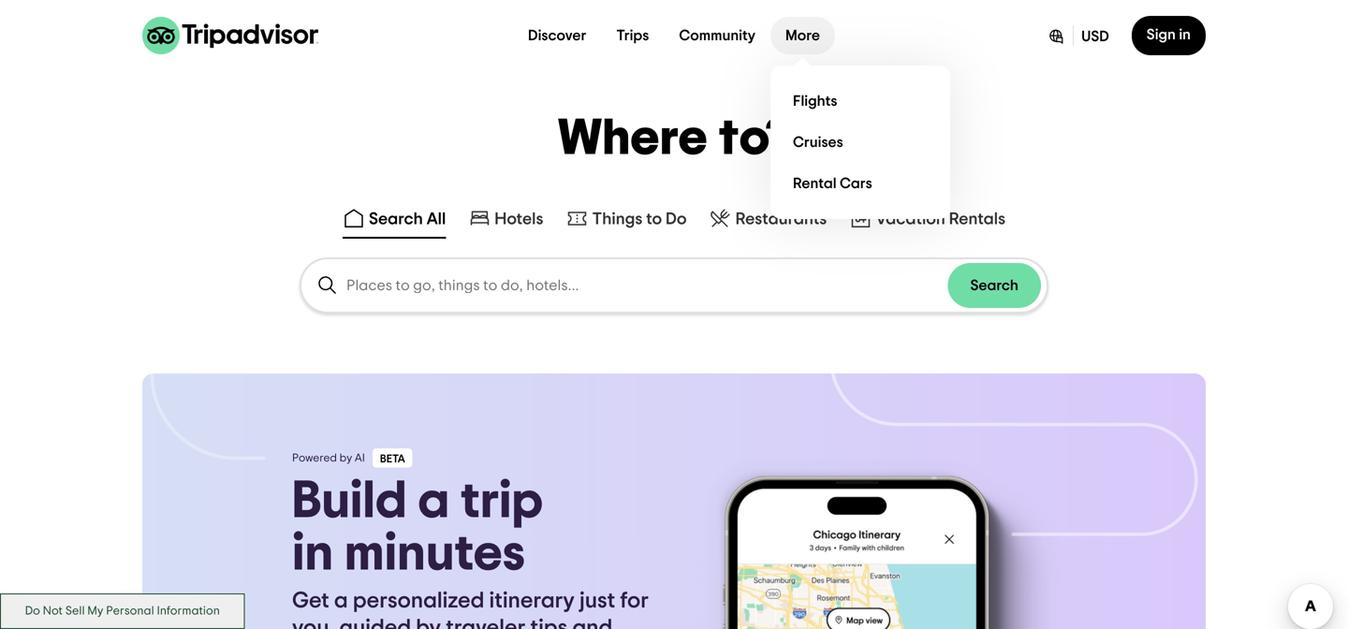 Task type: describe. For each thing, give the bounding box(es) containing it.
things
[[592, 211, 643, 228]]

rental cars
[[793, 176, 873, 191]]

usd
[[1082, 29, 1110, 44]]

search button
[[948, 263, 1042, 308]]

cruises link
[[786, 122, 936, 163]]

cars
[[840, 176, 873, 191]]

itinerary
[[489, 590, 575, 613]]

not
[[43, 606, 63, 617]]

restaurants link
[[710, 207, 827, 230]]

in inside 'build a trip in minutes'
[[292, 528, 334, 580]]

restaurants
[[736, 211, 827, 228]]

0 horizontal spatial by
[[340, 453, 352, 464]]

discover button
[[513, 17, 602, 54]]

trip
[[461, 475, 544, 528]]

sell
[[65, 606, 85, 617]]

a for trip
[[418, 475, 450, 528]]

you,
[[292, 617, 335, 630]]

rental cars link
[[786, 163, 936, 204]]

personalized
[[353, 590, 485, 613]]

build a trip in minutes
[[292, 475, 544, 580]]

in inside sign in link
[[1180, 27, 1192, 42]]

things to do link
[[566, 207, 687, 230]]

do not sell my personal information
[[25, 606, 220, 617]]

cruises
[[793, 135, 844, 150]]

things to do
[[592, 211, 687, 228]]

discover
[[528, 28, 587, 43]]

community
[[679, 28, 756, 43]]

sign
[[1147, 27, 1177, 42]]

guided
[[340, 617, 411, 630]]

restaurants button
[[706, 203, 831, 239]]

all
[[427, 211, 446, 228]]

my
[[87, 606, 103, 617]]

minutes
[[345, 528, 526, 580]]

where to?
[[558, 114, 791, 164]]

build
[[292, 475, 407, 528]]



Task type: vqa. For each thing, say whether or not it's contained in the screenshot.
first are from the left
no



Task type: locate. For each thing, give the bounding box(es) containing it.
search image
[[317, 275, 339, 297]]

for
[[620, 590, 649, 613]]

where
[[558, 114, 709, 164]]

trips button
[[602, 17, 664, 54]]

1 vertical spatial search
[[971, 278, 1019, 293]]

1 horizontal spatial do
[[666, 211, 687, 228]]

search
[[369, 211, 423, 228], [971, 278, 1019, 293]]

get
[[292, 590, 330, 613]]

0 horizontal spatial in
[[292, 528, 334, 580]]

flights
[[793, 94, 838, 109]]

0 vertical spatial search
[[369, 211, 423, 228]]

1 horizontal spatial by
[[416, 617, 441, 630]]

search all
[[369, 211, 446, 228]]

1 vertical spatial a
[[334, 590, 348, 613]]

0 horizontal spatial search
[[369, 211, 423, 228]]

a inside 'build a trip in minutes'
[[418, 475, 450, 528]]

tab list
[[0, 200, 1349, 243]]

do right to
[[666, 211, 687, 228]]

by down personalized
[[416, 617, 441, 630]]

get a personalized itinerary just for you, guided by traveler tips an
[[292, 590, 649, 630]]

a right the get
[[334, 590, 348, 613]]

trips
[[617, 28, 650, 43]]

ai
[[355, 453, 365, 464]]

search inside button
[[369, 211, 423, 228]]

vacation rentals link
[[850, 207, 1006, 230]]

powered
[[292, 453, 337, 464]]

powered by ai
[[292, 453, 365, 464]]

in right sign
[[1180, 27, 1192, 42]]

vacation
[[876, 211, 946, 228]]

search down rentals
[[971, 278, 1019, 293]]

0 horizontal spatial a
[[334, 590, 348, 613]]

0 horizontal spatial do
[[25, 606, 40, 617]]

tripadvisor image
[[142, 17, 319, 54]]

a inside get a personalized itinerary just for you, guided by traveler tips an
[[334, 590, 348, 613]]

personal
[[106, 606, 154, 617]]

do not sell my personal information button
[[0, 594, 245, 630]]

menu containing flights
[[771, 66, 951, 219]]

vacation rentals button
[[846, 203, 1010, 239]]

search inside button
[[971, 278, 1019, 293]]

more
[[786, 28, 821, 43]]

Search search field
[[302, 260, 1047, 312], [347, 277, 948, 294]]

1 vertical spatial by
[[416, 617, 441, 630]]

a
[[418, 475, 450, 528], [334, 590, 348, 613]]

0 vertical spatial by
[[340, 453, 352, 464]]

tab list containing search all
[[0, 200, 1349, 243]]

tips
[[531, 617, 568, 630]]

search left all
[[369, 211, 423, 228]]

menu
[[771, 66, 951, 219]]

by
[[340, 453, 352, 464], [416, 617, 441, 630]]

0 vertical spatial do
[[666, 211, 687, 228]]

rental
[[793, 176, 837, 191]]

hotels button
[[465, 203, 548, 239]]

hotels link
[[469, 207, 544, 230]]

search all button
[[339, 203, 450, 239]]

1 vertical spatial do
[[25, 606, 40, 617]]

beta
[[380, 454, 405, 465]]

just
[[580, 590, 616, 613]]

community button
[[664, 17, 771, 54]]

usd button
[[1032, 16, 1125, 55]]

by left ai
[[340, 453, 352, 464]]

to
[[647, 211, 662, 228]]

things to do button
[[563, 203, 691, 239]]

to?
[[720, 114, 791, 164]]

more button
[[771, 17, 836, 54]]

do left not
[[25, 606, 40, 617]]

hotels
[[495, 211, 544, 228]]

rentals
[[950, 211, 1006, 228]]

sign in
[[1147, 27, 1192, 42]]

in
[[1180, 27, 1192, 42], [292, 528, 334, 580]]

do
[[666, 211, 687, 228], [25, 606, 40, 617]]

a for personalized
[[334, 590, 348, 613]]

flights link
[[786, 81, 936, 122]]

0 vertical spatial a
[[418, 475, 450, 528]]

1 horizontal spatial in
[[1180, 27, 1192, 42]]

search for search all
[[369, 211, 423, 228]]

search search field containing search
[[302, 260, 1047, 312]]

1 vertical spatial in
[[292, 528, 334, 580]]

a left 'trip'
[[418, 475, 450, 528]]

information
[[157, 606, 220, 617]]

by inside get a personalized itinerary just for you, guided by traveler tips an
[[416, 617, 441, 630]]

search for search
[[971, 278, 1019, 293]]

vacation rentals
[[876, 211, 1006, 228]]

0 vertical spatial in
[[1180, 27, 1192, 42]]

in up the get
[[292, 528, 334, 580]]

traveler
[[446, 617, 526, 630]]

1 horizontal spatial a
[[418, 475, 450, 528]]

sign in link
[[1132, 16, 1207, 55]]

1 horizontal spatial search
[[971, 278, 1019, 293]]



